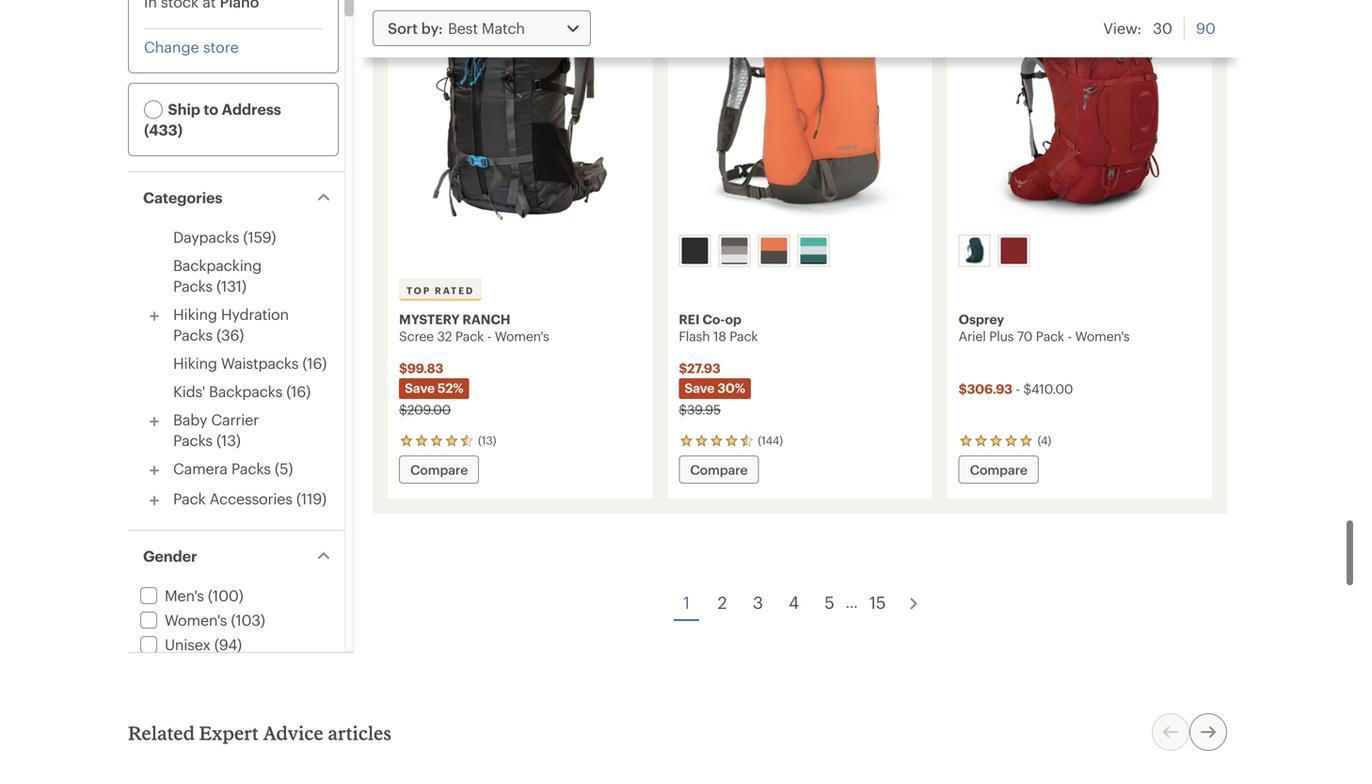 Task type: describe. For each thing, give the bounding box(es) containing it.
(159)
[[243, 228, 276, 246]]

men's
[[165, 587, 204, 604]]

(144)
[[758, 433, 783, 447]]

change store
[[144, 38, 239, 56]]

3 compare from the left
[[970, 462, 1028, 477]]

1 horizontal spatial -
[[1016, 381, 1020, 396]]

carnelian red image
[[1001, 238, 1027, 264]]

toggle camera-packs sub-items image
[[143, 459, 166, 482]]

scroll left image
[[1159, 721, 1182, 743]]

hiking waistpacks (16)
[[173, 354, 327, 372]]

women's for scree 32 pack - women's
[[495, 328, 549, 344]]

packs inside baby carrier packs
[[173, 431, 213, 449]]

$39.95
[[679, 402, 721, 417]]

(36)
[[216, 326, 244, 344]]

save for save 52%
[[405, 380, 435, 395]]

2
[[718, 592, 727, 612]]

kids'
[[173, 383, 205, 400]]

hiking for hiking waistpacks (16)
[[173, 354, 217, 372]]

$410.00
[[1023, 381, 1073, 396]]

4
[[789, 592, 799, 612]]

mystery
[[399, 312, 460, 327]]

$27.93 save 30% $39.95
[[679, 360, 745, 417]]

orange calcite image
[[761, 238, 787, 264]]

(119)
[[296, 490, 327, 507]]

rated
[[435, 285, 474, 296]]

group for osprey ariel plus 70 pack - women's
[[955, 231, 1203, 271]]

70
[[1017, 328, 1033, 344]]

ship to address (433) button
[[133, 88, 334, 152]]

baby
[[173, 411, 207, 428]]

3 compare button from the left
[[959, 455, 1039, 484]]

ranch
[[462, 312, 510, 327]]

flash
[[679, 328, 710, 344]]

backpacking packs
[[173, 256, 262, 295]]

night jungle blue image
[[961, 238, 988, 264]]

(433)
[[144, 121, 183, 138]]

- for 32
[[487, 328, 491, 344]]

ariel
[[959, 328, 986, 344]]

$27.93
[[679, 360, 720, 375]]

rei
[[679, 312, 700, 327]]

$306.93
[[959, 381, 1012, 396]]

52%
[[437, 380, 464, 395]]

$99.83
[[399, 360, 443, 375]]

$99.83 save 52% $209.00
[[399, 360, 464, 417]]

osprey
[[959, 312, 1004, 327]]

3 link
[[742, 585, 774, 619]]

pack inside osprey ariel plus 70 pack - women's
[[1036, 328, 1064, 344]]

(100)
[[208, 587, 243, 604]]

group for rei co-op flash 18 pack
[[675, 231, 924, 271]]

toggle baby-carrier-packs sub-items image
[[143, 410, 166, 433]]

mystery ranch scree 32 pack - women's 0 image
[[399, 0, 641, 227]]

$209.00
[[399, 402, 451, 417]]

pack inside mystery ranch scree 32 pack - women's
[[455, 328, 484, 344]]

black image
[[682, 238, 708, 264]]

store
[[203, 38, 239, 56]]

90
[[1196, 19, 1216, 37]]

kids' backpacks (16)
[[173, 383, 311, 400]]

baby carrier packs link
[[173, 411, 259, 449]]

men's (100) women's (103) unisex (94)
[[165, 587, 265, 653]]

5 link
[[814, 585, 846, 619]]

ship to address (433)
[[144, 100, 281, 138]]

hiking hydration packs
[[173, 305, 289, 344]]

scroll right image
[[1197, 721, 1220, 743]]

ship
[[168, 100, 200, 118]]

to
[[204, 100, 218, 118]]

- for 70
[[1068, 328, 1072, 344]]

camera packs link
[[173, 460, 271, 477]]

1
[[683, 592, 690, 612]]

accessories
[[210, 490, 293, 507]]

hiking hydration packs link
[[173, 305, 289, 344]]

pack down camera
[[173, 490, 206, 507]]

view:
[[1103, 19, 1142, 37]]

backpacking
[[173, 256, 262, 274]]

hiking waistpacks link
[[173, 354, 299, 372]]

90 link
[[1196, 16, 1216, 40]]

rockwall image
[[721, 238, 748, 264]]

change store button
[[144, 37, 239, 57]]

women's inside men's (100) women's (103) unisex (94)
[[165, 611, 227, 629]]

(16) for hiking waistpacks (16)
[[302, 354, 327, 372]]

op
[[725, 312, 741, 327]]

(103)
[[231, 611, 265, 629]]

articles
[[328, 722, 392, 744]]

daypacks link
[[173, 228, 239, 246]]

30
[[1153, 19, 1173, 37]]

unisex
[[165, 636, 211, 653]]



Task type: locate. For each thing, give the bounding box(es) containing it.
hiking inside hiking hydration packs
[[173, 305, 217, 323]]

1 hiking from the top
[[173, 305, 217, 323]]

rei co-op flash 18 pack
[[679, 312, 758, 344]]

camera packs (5)
[[173, 460, 293, 477]]

hiking
[[173, 305, 217, 323], [173, 354, 217, 372]]

pack down op
[[730, 328, 758, 344]]

compare down $39.95
[[690, 462, 748, 477]]

save inside $27.93 save 30% $39.95
[[684, 380, 715, 395]]

1 horizontal spatial compare
[[690, 462, 748, 477]]

0 vertical spatial hiking
[[173, 305, 217, 323]]

1 horizontal spatial women's
[[495, 328, 549, 344]]

kids' backpacks link
[[173, 383, 282, 400]]

pack down "ranch"
[[455, 328, 484, 344]]

related
[[128, 722, 195, 744]]

women's link
[[136, 611, 227, 629]]

- inside osprey ariel plus 70 pack - women's
[[1068, 328, 1072, 344]]

(131)
[[216, 277, 246, 295]]

backpacking packs link
[[173, 256, 262, 295]]

- left $410.00
[[1016, 381, 1020, 396]]

camera
[[173, 460, 228, 477]]

women's inside mystery ranch scree 32 pack - women's
[[495, 328, 549, 344]]

compare down $209.00
[[410, 462, 468, 477]]

$306.93 - $410.00
[[959, 381, 1073, 396]]

compare button
[[399, 455, 479, 484], [679, 455, 759, 484], [959, 455, 1039, 484]]

women's for ariel plus 70 pack - women's
[[1075, 328, 1130, 344]]

2 hiking from the top
[[173, 354, 217, 372]]

1 horizontal spatial save
[[684, 380, 715, 395]]

1 compare button from the left
[[399, 455, 479, 484]]

backpacks
[[209, 383, 282, 400]]

1 horizontal spatial compare button
[[679, 455, 759, 484]]

15
[[869, 592, 886, 612]]

0 horizontal spatial -
[[487, 328, 491, 344]]

compare for $39.95
[[690, 462, 748, 477]]

hiking up kids'
[[173, 354, 217, 372]]

- inside mystery ranch scree 32 pack - women's
[[487, 328, 491, 344]]

men's link
[[136, 587, 204, 604]]

hiking up (36)
[[173, 305, 217, 323]]

(16)
[[302, 354, 327, 372], [286, 383, 311, 400]]

0 horizontal spatial women's
[[165, 611, 227, 629]]

osprey ariel plus 70 pack - women's
[[959, 312, 1130, 344]]

women's
[[495, 328, 549, 344], [1075, 328, 1130, 344], [165, 611, 227, 629]]

osprey ariel plus 70 pack - women's 0 image
[[959, 0, 1201, 227]]

rei co-op flash 18 pack 0 image
[[679, 0, 921, 227]]

teal lagoon image
[[800, 238, 827, 264]]

(4)
[[1038, 433, 1051, 447]]

hiking for hiking hydration packs
[[173, 305, 217, 323]]

1 link
[[671, 585, 703, 619]]

save down $27.93 on the right top
[[684, 380, 715, 395]]

women's right the 70
[[1075, 328, 1130, 344]]

save for save 30%
[[684, 380, 715, 395]]

compare button for $39.95
[[679, 455, 759, 484]]

address
[[222, 100, 281, 118]]

(13)
[[216, 431, 241, 449], [478, 433, 496, 447]]

(5)
[[275, 460, 293, 477]]

4 link
[[778, 585, 810, 619]]

daypacks (159)
[[173, 228, 276, 246]]

baby carrier packs
[[173, 411, 259, 449]]

(16) right waistpacks
[[302, 354, 327, 372]]

related expert advice articles
[[128, 722, 392, 744]]

daypacks
[[173, 228, 239, 246]]

packs inside hiking hydration packs
[[173, 326, 213, 344]]

(16) for kids' backpacks (16)
[[286, 383, 311, 400]]

toggle pack-accessories sub-items image
[[143, 489, 166, 512]]

2 horizontal spatial -
[[1068, 328, 1072, 344]]

save down $99.83
[[405, 380, 435, 395]]

0 vertical spatial (16)
[[302, 354, 327, 372]]

gender button
[[128, 531, 344, 582]]

0 horizontal spatial compare button
[[399, 455, 479, 484]]

unisex link
[[136, 636, 211, 653]]

women's up the unisex
[[165, 611, 227, 629]]

packs left (36)
[[173, 326, 213, 344]]

2 compare button from the left
[[679, 455, 759, 484]]

group
[[675, 231, 924, 271], [955, 231, 1203, 271]]

top
[[407, 285, 431, 296]]

pack accessories link
[[173, 490, 293, 507]]

compare down $306.93
[[970, 462, 1028, 477]]

packs
[[173, 277, 213, 295], [173, 326, 213, 344], [173, 431, 213, 449], [231, 460, 271, 477]]

2 horizontal spatial compare button
[[959, 455, 1039, 484]]

2 compare from the left
[[690, 462, 748, 477]]

expert
[[199, 722, 259, 744]]

pack inside rei co-op flash 18 pack
[[730, 328, 758, 344]]

top rated
[[407, 285, 474, 296]]

1 horizontal spatial (13)
[[478, 433, 496, 447]]

co-
[[702, 312, 725, 327]]

mystery ranch scree 32 pack - women's
[[399, 312, 549, 344]]

1 save from the left
[[405, 380, 435, 395]]

2 link
[[706, 585, 738, 619]]

scree
[[399, 328, 434, 344]]

- down "ranch"
[[487, 328, 491, 344]]

carrier
[[211, 411, 259, 428]]

-
[[487, 328, 491, 344], [1068, 328, 1072, 344], [1016, 381, 1020, 396]]

2 horizontal spatial compare
[[970, 462, 1028, 477]]

save
[[405, 380, 435, 395], [684, 380, 715, 395]]

1 compare from the left
[[410, 462, 468, 477]]

toggle hiking-hydration-packs sub-items image
[[143, 305, 166, 328]]

0 horizontal spatial compare
[[410, 462, 468, 477]]

women's inside osprey ariel plus 70 pack - women's
[[1075, 328, 1130, 344]]

compare button down "(4)"
[[959, 455, 1039, 484]]

3
[[753, 592, 763, 612]]

32
[[437, 328, 452, 344]]

women's down "ranch"
[[495, 328, 549, 344]]

packs down the backpacking
[[173, 277, 213, 295]]

1 vertical spatial hiking
[[173, 354, 217, 372]]

5
[[825, 592, 834, 612]]

2 horizontal spatial women's
[[1075, 328, 1130, 344]]

2 group from the left
[[955, 231, 1203, 271]]

plus
[[989, 328, 1014, 344]]

0 horizontal spatial save
[[405, 380, 435, 395]]

30%
[[717, 380, 745, 395]]

1 horizontal spatial group
[[955, 231, 1203, 271]]

packs down baby
[[173, 431, 213, 449]]

0 horizontal spatial group
[[675, 231, 924, 271]]

compare for $209.00
[[410, 462, 468, 477]]

gender
[[143, 547, 197, 565]]

hydration
[[221, 305, 289, 323]]

pack accessories (119)
[[173, 490, 327, 507]]

1 vertical spatial (16)
[[286, 383, 311, 400]]

packs inside the backpacking packs
[[173, 277, 213, 295]]

compare button down $209.00
[[399, 455, 479, 484]]

categories
[[143, 189, 222, 206]]

15 link
[[862, 585, 894, 619]]

compare button for $209.00
[[399, 455, 479, 484]]

(16) down waistpacks
[[286, 383, 311, 400]]

2 save from the left
[[684, 380, 715, 395]]

1 group from the left
[[675, 231, 924, 271]]

categories button
[[128, 172, 344, 223]]

advice
[[263, 722, 324, 744]]

(94)
[[214, 636, 242, 653]]

- right the 70
[[1068, 328, 1072, 344]]

packs up accessories
[[231, 460, 271, 477]]

change
[[144, 38, 199, 56]]

pack right the 70
[[1036, 328, 1064, 344]]

18
[[713, 328, 726, 344]]

waistpacks
[[221, 354, 299, 372]]

0 horizontal spatial (13)
[[216, 431, 241, 449]]

compare button down (144) at the bottom right of the page
[[679, 455, 759, 484]]

...
[[846, 593, 858, 611]]

save inside $99.83 save 52% $209.00
[[405, 380, 435, 395]]



Task type: vqa. For each thing, say whether or not it's contained in the screenshot.
middle add
no



